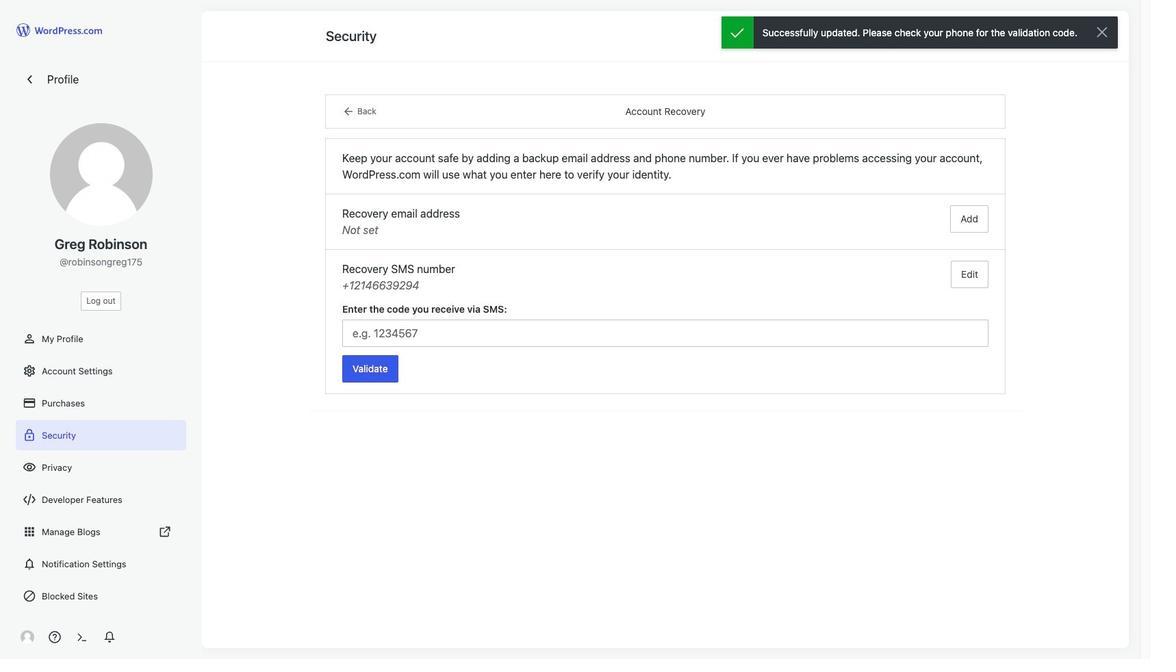 Task type: locate. For each thing, give the bounding box(es) containing it.
main content
[[310, 11, 1022, 412]]

apps image
[[23, 525, 36, 539]]

settings image
[[23, 364, 36, 378]]

0 horizontal spatial greg robinson image
[[21, 631, 34, 644]]

greg robinson image
[[50, 123, 152, 226], [21, 631, 34, 644]]

notice status
[[722, 16, 1118, 49]]

1 vertical spatial greg robinson image
[[21, 631, 34, 644]]

notifications image
[[23, 557, 36, 571]]

0 vertical spatial greg robinson image
[[50, 123, 152, 226]]



Task type: vqa. For each thing, say whether or not it's contained in the screenshot.
bottom News
no



Task type: describe. For each thing, give the bounding box(es) containing it.
visibility image
[[23, 461, 36, 475]]

lock image
[[23, 429, 36, 442]]

e.g. 1234567 telephone field
[[342, 320, 989, 347]]

dismiss image
[[1094, 24, 1111, 40]]

block image
[[23, 590, 36, 603]]

1 horizontal spatial greg robinson image
[[50, 123, 152, 226]]

credit_card image
[[23, 396, 36, 410]]

person image
[[23, 332, 36, 346]]



